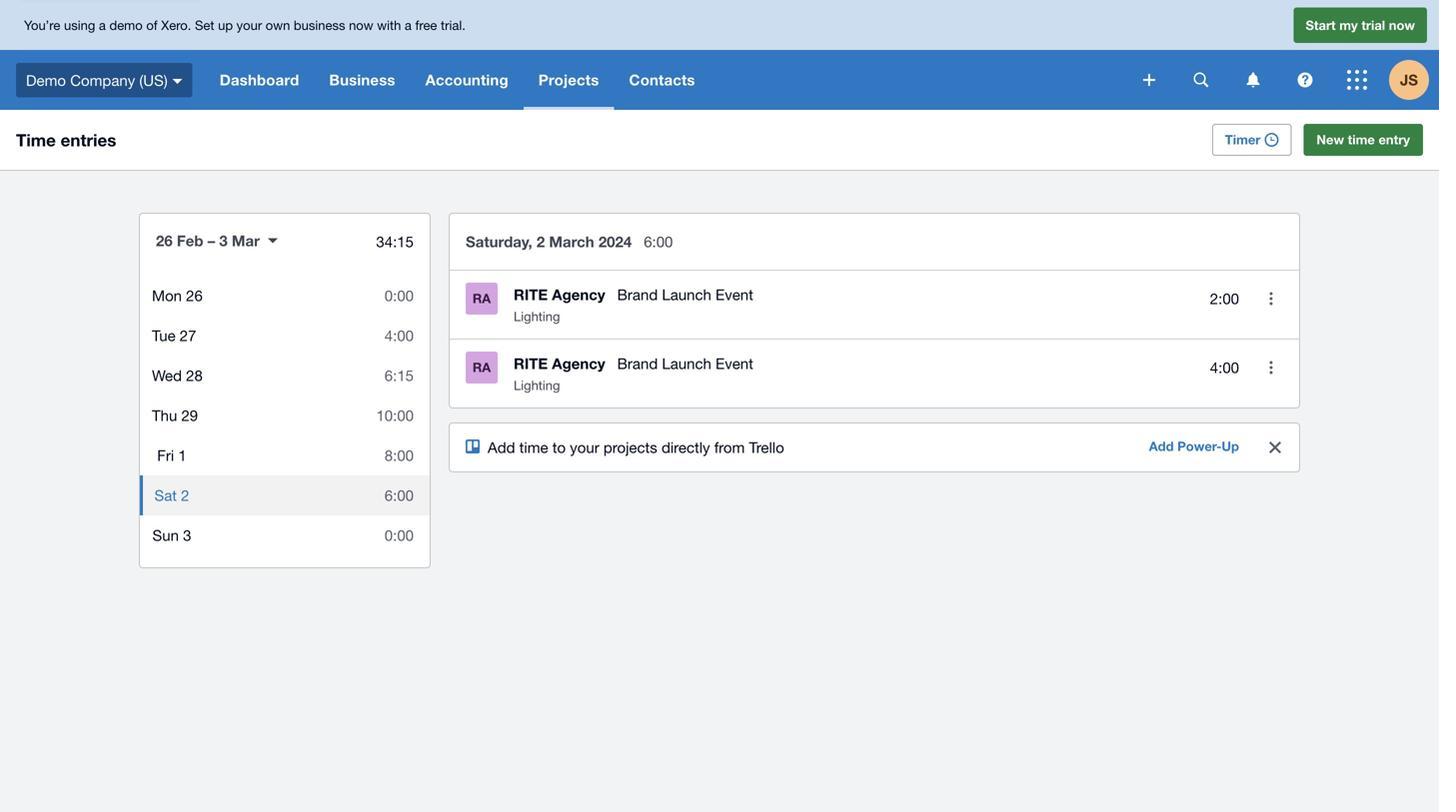 Task type: describe. For each thing, give the bounding box(es) containing it.
rite for 2:00
[[514, 286, 548, 304]]

contacts
[[629, 71, 695, 89]]

8:00
[[385, 447, 414, 464]]

29
[[181, 407, 198, 424]]

timer
[[1225, 132, 1261, 147]]

26 inside popup button
[[156, 232, 173, 250]]

up
[[1222, 439, 1239, 454]]

sat 2
[[154, 487, 189, 504]]

business
[[329, 71, 395, 89]]

add time to your projects directly from trello
[[488, 439, 784, 456]]

business button
[[314, 50, 410, 110]]

lighting for 4:00
[[514, 378, 560, 393]]

add for add power-up
[[1149, 439, 1174, 454]]

ra for 4:00
[[473, 360, 491, 375]]

event for 4:00
[[716, 355, 753, 372]]

3 inside popup button
[[219, 232, 228, 250]]

1 vertical spatial your
[[570, 439, 599, 456]]

(us)
[[139, 71, 168, 89]]

1 svg image from the left
[[1194, 72, 1209, 87]]

xero.
[[161, 17, 191, 33]]

2024
[[599, 233, 632, 251]]

2 now from the left
[[1389, 17, 1415, 33]]

1 vertical spatial 4:00
[[1210, 359, 1239, 377]]

2 0:00 from the top
[[385, 527, 414, 544]]

banner containing dashboard
[[0, 0, 1439, 110]]

brand for 2:00
[[617, 286, 658, 303]]

tue 27
[[152, 327, 196, 344]]

2 a from the left
[[405, 17, 412, 33]]

time for to
[[519, 439, 548, 456]]

2 svg image from the left
[[1247, 72, 1260, 87]]

time
[[16, 130, 56, 150]]

26 feb – 3 mar
[[156, 232, 260, 250]]

brand launch event for 2:00
[[617, 286, 753, 303]]

dashboard
[[220, 71, 299, 89]]

34:15
[[376, 233, 414, 250]]

start my trial now
[[1306, 17, 1415, 33]]

fri
[[157, 447, 174, 464]]

up
[[218, 17, 233, 33]]

3 svg image from the left
[[1298, 72, 1313, 87]]

with
[[377, 17, 401, 33]]

demo company (us) button
[[0, 50, 205, 110]]

launch for 2:00
[[662, 286, 712, 303]]

1 now from the left
[[349, 17, 373, 33]]

mon 26
[[152, 287, 203, 304]]

new
[[1317, 132, 1344, 147]]

–
[[208, 232, 215, 250]]

entries
[[61, 130, 116, 150]]

own
[[266, 17, 290, 33]]

entry
[[1379, 132, 1410, 147]]

mar
[[232, 232, 260, 250]]

demo
[[26, 71, 66, 89]]

2:00
[[1210, 290, 1239, 308]]

thu
[[152, 407, 177, 424]]

more options image
[[1251, 348, 1291, 388]]

to
[[553, 439, 566, 456]]

1
[[178, 447, 187, 464]]

clear button
[[1255, 428, 1295, 468]]

wed 28
[[152, 367, 203, 384]]

mon
[[152, 287, 182, 304]]

28
[[186, 367, 203, 384]]

tue
[[152, 327, 176, 344]]

1 vertical spatial 3
[[183, 527, 191, 544]]

6:00 for sat 2
[[385, 487, 414, 504]]

26 feb – 3 mar button
[[140, 218, 294, 264]]

6:00 for saturday, 2 march 2024
[[644, 233, 673, 250]]

ra for 2:00
[[473, 291, 491, 306]]

launch for 4:00
[[662, 355, 712, 372]]

accounting
[[425, 71, 509, 89]]

contacts button
[[614, 50, 710, 110]]

add power-up link
[[1137, 432, 1251, 464]]

time for entry
[[1348, 132, 1375, 147]]

business
[[294, 17, 345, 33]]

add power-up
[[1149, 439, 1239, 454]]

trial.
[[441, 17, 466, 33]]

fri 1
[[157, 447, 187, 464]]

free
[[415, 17, 437, 33]]

time entries
[[16, 130, 116, 150]]

trial
[[1362, 17, 1386, 33]]

agency for 2:00
[[552, 286, 605, 304]]

1 0:00 from the top
[[385, 287, 414, 304]]

feb
[[177, 232, 203, 250]]

accounting button
[[410, 50, 524, 110]]

sun 3
[[152, 527, 191, 544]]

saturday, 2 march 2024
[[466, 233, 632, 251]]



Task type: locate. For each thing, give the bounding box(es) containing it.
3
[[219, 232, 228, 250], [183, 527, 191, 544]]

1 horizontal spatial your
[[570, 439, 599, 456]]

1 vertical spatial 2
[[181, 487, 189, 504]]

1 vertical spatial brand launch event
[[617, 355, 753, 372]]

agency
[[552, 286, 605, 304], [552, 355, 605, 373]]

projects
[[604, 439, 657, 456]]

4:00 left more options icon
[[1210, 359, 1239, 377]]

rite agency up to
[[514, 355, 605, 373]]

brand
[[617, 286, 658, 303], [617, 355, 658, 372]]

svg image
[[1347, 70, 1367, 90], [1143, 74, 1155, 86], [173, 79, 183, 84]]

1 vertical spatial launch
[[662, 355, 712, 372]]

1 agency from the top
[[552, 286, 605, 304]]

a left free
[[405, 17, 412, 33]]

1 horizontal spatial svg image
[[1247, 72, 1260, 87]]

1 horizontal spatial 26
[[186, 287, 203, 304]]

add
[[488, 439, 515, 456], [1149, 439, 1174, 454]]

add left power-
[[1149, 439, 1174, 454]]

2 for saturday,
[[537, 233, 545, 251]]

2 right "sat"
[[181, 487, 189, 504]]

dashboard link
[[205, 50, 314, 110]]

ra down saturday,
[[473, 291, 491, 306]]

1 vertical spatial event
[[716, 355, 753, 372]]

6:15
[[385, 367, 414, 384]]

a right using
[[99, 17, 106, 33]]

1 event from the top
[[716, 286, 753, 303]]

projects
[[539, 71, 599, 89]]

1 vertical spatial brand
[[617, 355, 658, 372]]

0 vertical spatial 6:00
[[644, 233, 673, 250]]

27
[[180, 327, 196, 344]]

your right to
[[570, 439, 599, 456]]

saturday,
[[466, 233, 532, 251]]

1 vertical spatial ra
[[473, 360, 491, 375]]

agency down march
[[552, 286, 605, 304]]

rite agency for 2:00
[[514, 286, 605, 304]]

2 event from the top
[[716, 355, 753, 372]]

1 vertical spatial agency
[[552, 355, 605, 373]]

1 horizontal spatial svg image
[[1143, 74, 1155, 86]]

1 vertical spatial 26
[[186, 287, 203, 304]]

launch
[[662, 286, 712, 303], [662, 355, 712, 372]]

lighting up to
[[514, 378, 560, 393]]

lighting for 2:00
[[514, 309, 560, 324]]

1 vertical spatial 0:00
[[385, 527, 414, 544]]

rite agency down saturday, 2 march 2024
[[514, 286, 605, 304]]

1 rite agency from the top
[[514, 286, 605, 304]]

1 vertical spatial lighting
[[514, 378, 560, 393]]

add inside add power-up link
[[1149, 439, 1174, 454]]

0 horizontal spatial svg image
[[1194, 72, 1209, 87]]

demo company (us)
[[26, 71, 168, 89]]

1 lighting from the top
[[514, 309, 560, 324]]

2
[[537, 233, 545, 251], [181, 487, 189, 504]]

thu 29
[[152, 407, 198, 424]]

2 for sat
[[181, 487, 189, 504]]

1 brand from the top
[[617, 286, 658, 303]]

your
[[237, 17, 262, 33], [570, 439, 599, 456]]

add left to
[[488, 439, 515, 456]]

0 vertical spatial ra
[[473, 291, 491, 306]]

agency for 4:00
[[552, 355, 605, 373]]

0 vertical spatial brand launch event
[[617, 286, 753, 303]]

4:00 up "6:15" at the top left of page
[[385, 327, 414, 344]]

0 vertical spatial your
[[237, 17, 262, 33]]

0 vertical spatial rite agency
[[514, 286, 605, 304]]

1 horizontal spatial add
[[1149, 439, 1174, 454]]

rite for 4:00
[[514, 355, 548, 373]]

26
[[156, 232, 173, 250], [186, 287, 203, 304]]

time
[[1348, 132, 1375, 147], [519, 439, 548, 456]]

6:00
[[644, 233, 673, 250], [385, 487, 414, 504]]

svg image inside demo company (us) popup button
[[173, 79, 183, 84]]

brand launch event for 4:00
[[617, 355, 753, 372]]

0 vertical spatial 26
[[156, 232, 173, 250]]

sun
[[152, 527, 179, 544]]

0 vertical spatial rite
[[514, 286, 548, 304]]

4:00
[[385, 327, 414, 344], [1210, 359, 1239, 377]]

2 add from the left
[[1149, 439, 1174, 454]]

0 horizontal spatial svg image
[[173, 79, 183, 84]]

0 vertical spatial 2
[[537, 233, 545, 251]]

6:00 down 8:00
[[385, 487, 414, 504]]

projects button
[[524, 50, 614, 110]]

now left the with
[[349, 17, 373, 33]]

1 a from the left
[[99, 17, 106, 33]]

0 horizontal spatial now
[[349, 17, 373, 33]]

1 add from the left
[[488, 439, 515, 456]]

0 vertical spatial brand
[[617, 286, 658, 303]]

2 rite from the top
[[514, 355, 548, 373]]

3 right –
[[219, 232, 228, 250]]

1 vertical spatial time
[[519, 439, 548, 456]]

0 horizontal spatial 6:00
[[385, 487, 414, 504]]

0 vertical spatial 3
[[219, 232, 228, 250]]

sat
[[154, 487, 177, 504]]

2 left march
[[537, 233, 545, 251]]

0 horizontal spatial 26
[[156, 232, 173, 250]]

a
[[99, 17, 106, 33], [405, 17, 412, 33]]

0:00 down 8:00
[[385, 527, 414, 544]]

0 horizontal spatial 3
[[183, 527, 191, 544]]

2 lighting from the top
[[514, 378, 560, 393]]

0 vertical spatial launch
[[662, 286, 712, 303]]

1 vertical spatial rite
[[514, 355, 548, 373]]

brand launch event up directly
[[617, 355, 753, 372]]

2 horizontal spatial svg image
[[1298, 72, 1313, 87]]

now right "trial"
[[1389, 17, 1415, 33]]

start
[[1306, 17, 1336, 33]]

26 left feb
[[156, 232, 173, 250]]

2 brand from the top
[[617, 355, 658, 372]]

1 rite from the top
[[514, 286, 548, 304]]

0 vertical spatial 4:00
[[385, 327, 414, 344]]

ra right "6:15" at the top left of page
[[473, 360, 491, 375]]

company
[[70, 71, 135, 89]]

set
[[195, 17, 214, 33]]

2 agency from the top
[[552, 355, 605, 373]]

banner
[[0, 0, 1439, 110]]

10:00
[[376, 407, 414, 424]]

1 horizontal spatial 3
[[219, 232, 228, 250]]

time left to
[[519, 439, 548, 456]]

1 ra from the top
[[473, 291, 491, 306]]

new time entry
[[1317, 132, 1410, 147]]

your right up on the left of page
[[237, 17, 262, 33]]

1 horizontal spatial 4:00
[[1210, 359, 1239, 377]]

0 vertical spatial event
[[716, 286, 753, 303]]

brand launch event down 2024
[[617, 286, 753, 303]]

brand up add time to your projects directly from trello
[[617, 355, 658, 372]]

1 horizontal spatial now
[[1389, 17, 1415, 33]]

trello
[[749, 439, 784, 456]]

1 horizontal spatial 6:00
[[644, 233, 673, 250]]

0:00
[[385, 287, 414, 304], [385, 527, 414, 544]]

1 vertical spatial rite agency
[[514, 355, 605, 373]]

0 vertical spatial 0:00
[[385, 287, 414, 304]]

1 horizontal spatial 2
[[537, 233, 545, 251]]

0 horizontal spatial time
[[519, 439, 548, 456]]

3 right sun
[[183, 527, 191, 544]]

time inside button
[[1348, 132, 1375, 147]]

0 vertical spatial time
[[1348, 132, 1375, 147]]

brand for 4:00
[[617, 355, 658, 372]]

brand down 2024
[[617, 286, 658, 303]]

lighting
[[514, 309, 560, 324], [514, 378, 560, 393]]

agency up to
[[552, 355, 605, 373]]

1 horizontal spatial time
[[1348, 132, 1375, 147]]

2 horizontal spatial svg image
[[1347, 70, 1367, 90]]

directly
[[662, 439, 710, 456]]

using
[[64, 17, 95, 33]]

2 rite agency from the top
[[514, 355, 605, 373]]

event for 2:00
[[716, 286, 753, 303]]

you're
[[24, 17, 60, 33]]

1 brand launch event from the top
[[617, 286, 753, 303]]

rite
[[514, 286, 548, 304], [514, 355, 548, 373]]

0 vertical spatial agency
[[552, 286, 605, 304]]

js button
[[1389, 50, 1439, 110]]

rite agency
[[514, 286, 605, 304], [514, 355, 605, 373]]

0 horizontal spatial a
[[99, 17, 106, 33]]

from
[[714, 439, 745, 456]]

my
[[1340, 17, 1358, 33]]

timer button
[[1212, 124, 1292, 156]]

0:00 down 34:15
[[385, 287, 414, 304]]

2 brand launch event from the top
[[617, 355, 753, 372]]

rite agency for 4:00
[[514, 355, 605, 373]]

js
[[1400, 71, 1418, 89]]

6:00 right 2024
[[644, 233, 673, 250]]

brand launch event
[[617, 286, 753, 303], [617, 355, 753, 372]]

event
[[716, 286, 753, 303], [716, 355, 753, 372]]

0 horizontal spatial your
[[237, 17, 262, 33]]

you're using a demo of xero. set up your own business now with a free trial.
[[24, 17, 466, 33]]

1 horizontal spatial a
[[405, 17, 412, 33]]

clear image
[[1269, 442, 1281, 454]]

wed
[[152, 367, 182, 384]]

of
[[146, 17, 158, 33]]

1 launch from the top
[[662, 286, 712, 303]]

2 launch from the top
[[662, 355, 712, 372]]

2 ra from the top
[[473, 360, 491, 375]]

1 vertical spatial 6:00
[[385, 487, 414, 504]]

svg image
[[1194, 72, 1209, 87], [1247, 72, 1260, 87], [1298, 72, 1313, 87]]

demo
[[109, 17, 143, 33]]

0 horizontal spatial add
[[488, 439, 515, 456]]

ra
[[473, 291, 491, 306], [473, 360, 491, 375]]

26 right mon
[[186, 287, 203, 304]]

time right new
[[1348, 132, 1375, 147]]

0 vertical spatial lighting
[[514, 309, 560, 324]]

more options image
[[1251, 279, 1291, 319]]

0 horizontal spatial 2
[[181, 487, 189, 504]]

power-
[[1178, 439, 1222, 454]]

new time entry button
[[1304, 124, 1423, 156]]

add for add time to your projects directly from trello
[[488, 439, 515, 456]]

lighting down saturday, 2 march 2024
[[514, 309, 560, 324]]

march
[[549, 233, 594, 251]]

0 horizontal spatial 4:00
[[385, 327, 414, 344]]



Task type: vqa. For each thing, say whether or not it's contained in the screenshot.
Company
yes



